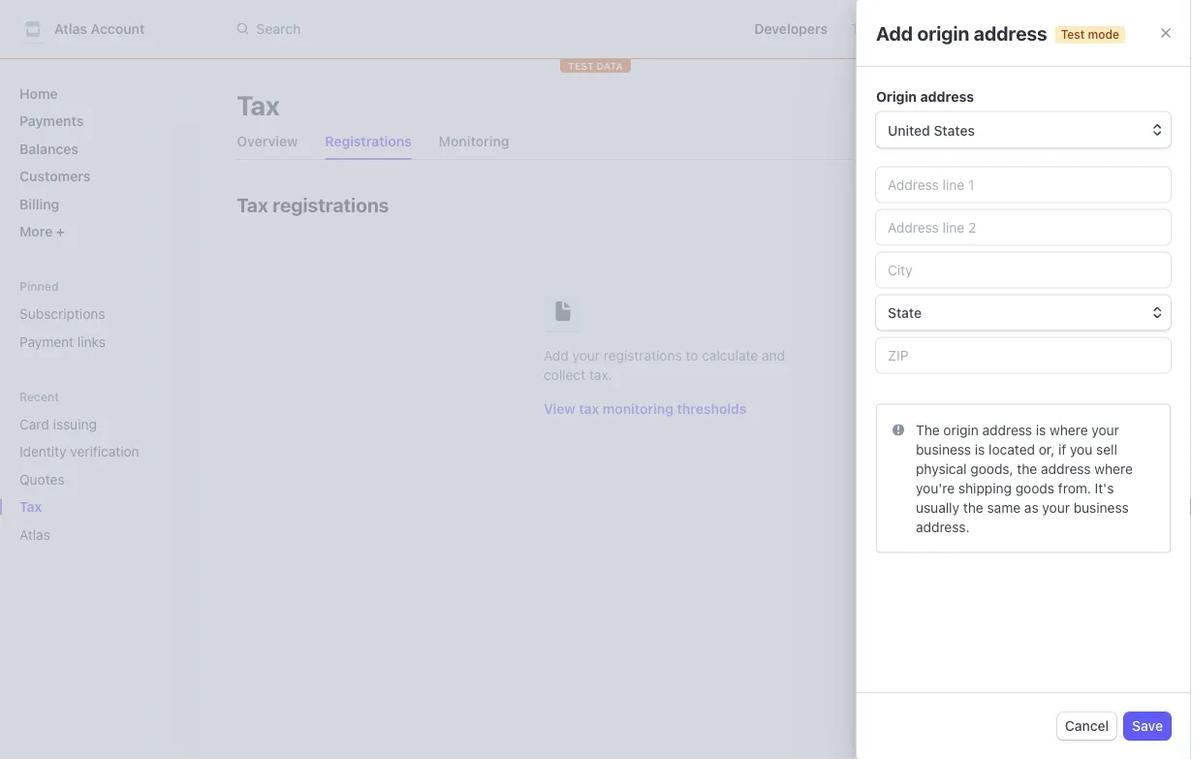 Task type: locate. For each thing, give the bounding box(es) containing it.
origin up the origin address in the top of the page
[[918, 21, 970, 44]]

origin for add
[[918, 21, 970, 44]]

states
[[934, 122, 975, 138]]

test
[[851, 21, 879, 37], [1061, 28, 1085, 42]]

tax for tax registrations
[[237, 193, 268, 216]]

account
[[91, 21, 145, 37]]

address.
[[916, 519, 970, 535]]

goods,
[[971, 460, 1014, 476]]

recent navigation links element
[[0, 388, 198, 550]]

overview link
[[229, 128, 306, 155]]

1 vertical spatial atlas
[[19, 526, 50, 542]]

add for add registration
[[1001, 196, 1027, 212]]

registrations down registrations link
[[273, 193, 389, 216]]

test mode
[[851, 21, 918, 37], [1061, 28, 1120, 42]]

registrations up tax.
[[604, 348, 682, 364]]

0 vertical spatial your
[[573, 348, 600, 364]]

1 horizontal spatial add
[[877, 21, 913, 44]]

0 vertical spatial the
[[1018, 460, 1038, 476]]

0 horizontal spatial where
[[1050, 422, 1088, 438]]

atlas inside button
[[54, 21, 87, 37]]

atlas inside 'link'
[[19, 526, 50, 542]]

tax down overview 'link'
[[237, 193, 268, 216]]

address
[[974, 21, 1048, 44], [921, 89, 974, 105], [983, 422, 1033, 438], [1041, 460, 1091, 476]]

more
[[19, 223, 56, 239]]

1 horizontal spatial business
[[1074, 499, 1129, 515]]

1 horizontal spatial test mode
[[1061, 28, 1120, 42]]

you're
[[916, 480, 955, 496]]

add up origin
[[877, 21, 913, 44]]

Address line 2 text field
[[877, 210, 1171, 245]]

origin
[[877, 89, 917, 105]]

tax.
[[589, 367, 612, 383]]

business
[[916, 441, 972, 457], [1074, 499, 1129, 515]]

united
[[888, 122, 931, 138]]

2 vertical spatial add
[[544, 348, 569, 364]]

1 vertical spatial add
[[1001, 196, 1027, 212]]

is up or,
[[1036, 422, 1047, 438]]

add inside add your registrations to calculate and collect tax.
[[544, 348, 569, 364]]

1 vertical spatial tax
[[237, 193, 268, 216]]

tax registrations
[[237, 193, 389, 216]]

1 vertical spatial registrations
[[604, 348, 682, 364]]

your right the as
[[1043, 499, 1070, 515]]

0 vertical spatial atlas
[[54, 21, 87, 37]]

atlas
[[54, 21, 87, 37], [19, 526, 50, 542]]

1 horizontal spatial where
[[1095, 460, 1133, 476]]

atlas left account
[[54, 21, 87, 37]]

where down sell
[[1095, 460, 1133, 476]]

verification
[[70, 444, 139, 460]]

registrations
[[325, 133, 412, 149]]

payment links
[[19, 334, 106, 350]]

add inside button
[[1001, 196, 1027, 212]]

if
[[1059, 441, 1067, 457]]

is up goods,
[[975, 441, 985, 457]]

your up tax.
[[573, 348, 600, 364]]

business down it's
[[1074, 499, 1129, 515]]

origin inside the origin address is where your business is located or, if you sell physical goods, the address where you're shipping goods from. it's usually the same as your business address.
[[944, 422, 979, 438]]

0 vertical spatial registrations
[[273, 193, 389, 216]]

billing link
[[12, 188, 183, 220]]

mode
[[882, 21, 918, 37], [1088, 28, 1120, 42]]

origin right the
[[944, 422, 979, 438]]

identity verification
[[19, 444, 139, 460]]

atlas down quotes
[[19, 526, 50, 542]]

add
[[877, 21, 913, 44], [1001, 196, 1027, 212], [544, 348, 569, 364]]

payments
[[19, 113, 84, 129]]

2 vertical spatial tax
[[19, 499, 42, 515]]

business up physical
[[916, 441, 972, 457]]

subscriptions
[[19, 306, 105, 322]]

identity
[[19, 444, 66, 460]]

0 horizontal spatial add
[[544, 348, 569, 364]]

pinned
[[19, 279, 59, 293]]

1 vertical spatial origin
[[944, 422, 979, 438]]

2 horizontal spatial your
[[1092, 422, 1120, 438]]

balances
[[19, 141, 78, 157]]

origin
[[918, 21, 970, 44], [944, 422, 979, 438]]

0 horizontal spatial atlas
[[19, 526, 50, 542]]

customers
[[19, 168, 91, 184]]

1 horizontal spatial is
[[1036, 422, 1047, 438]]

your inside add your registrations to calculate and collect tax.
[[573, 348, 600, 364]]

registrations
[[273, 193, 389, 216], [604, 348, 682, 364]]

registrations inside add your registrations to calculate and collect tax.
[[604, 348, 682, 364]]

your up sell
[[1092, 422, 1120, 438]]

the down shipping
[[964, 499, 984, 515]]

tax inside recent element
[[19, 499, 42, 515]]

add up collect at left
[[544, 348, 569, 364]]

recent element
[[0, 408, 198, 550]]

add left "registration"
[[1001, 196, 1027, 212]]

0 vertical spatial business
[[916, 441, 972, 457]]

recent
[[19, 390, 59, 403]]

add for add your registrations to calculate and collect tax.
[[544, 348, 569, 364]]

0 horizontal spatial is
[[975, 441, 985, 457]]

tab list
[[229, 124, 1114, 160]]

is
[[1036, 422, 1047, 438], [975, 441, 985, 457]]

from.
[[1059, 480, 1092, 496]]

tax
[[237, 89, 280, 121], [237, 193, 268, 216], [19, 499, 42, 515]]

1 horizontal spatial test
[[1061, 28, 1085, 42]]

payment links link
[[12, 326, 183, 357]]

you
[[1070, 441, 1093, 457]]

ZIP text field
[[877, 338, 1171, 373]]

data
[[597, 60, 623, 71]]

united states
[[888, 122, 975, 138]]

tab list containing overview
[[229, 124, 1114, 160]]

tax up overview
[[237, 89, 280, 121]]

0 horizontal spatial registrations
[[273, 193, 389, 216]]

0 vertical spatial add
[[877, 21, 913, 44]]

origin for the
[[944, 422, 979, 438]]

0 vertical spatial origin
[[918, 21, 970, 44]]

0 vertical spatial is
[[1036, 422, 1047, 438]]

the
[[1018, 460, 1038, 476], [964, 499, 984, 515]]

0 horizontal spatial the
[[964, 499, 984, 515]]

tax down quotes
[[19, 499, 42, 515]]

0 horizontal spatial mode
[[882, 21, 918, 37]]

your
[[573, 348, 600, 364], [1092, 422, 1120, 438], [1043, 499, 1070, 515]]

1 vertical spatial is
[[975, 441, 985, 457]]

test
[[568, 60, 594, 71]]

2 horizontal spatial add
[[1001, 196, 1027, 212]]

where up if on the right bottom of page
[[1050, 422, 1088, 438]]

1 horizontal spatial registrations
[[604, 348, 682, 364]]

0 horizontal spatial your
[[573, 348, 600, 364]]

the up goods
[[1018, 460, 1038, 476]]

cancel
[[1065, 718, 1109, 734]]

2 vertical spatial your
[[1043, 499, 1070, 515]]

where
[[1050, 422, 1088, 438], [1095, 460, 1133, 476]]

atlas for atlas
[[19, 526, 50, 542]]

1 horizontal spatial your
[[1043, 499, 1070, 515]]

goods
[[1016, 480, 1055, 496]]

1 horizontal spatial atlas
[[54, 21, 87, 37]]



Task type: describe. For each thing, give the bounding box(es) containing it.
1 vertical spatial business
[[1074, 499, 1129, 515]]

Search search field
[[225, 11, 724, 47]]

registration
[[1031, 196, 1106, 212]]

physical
[[916, 460, 967, 476]]

balances link
[[12, 133, 183, 164]]

links
[[77, 334, 106, 350]]

1 vertical spatial your
[[1092, 422, 1120, 438]]

usually
[[916, 499, 960, 515]]

shipping
[[959, 480, 1012, 496]]

developers
[[755, 21, 828, 37]]

atlas account button
[[19, 16, 164, 43]]

core navigation links element
[[12, 78, 183, 247]]

add origin address
[[877, 21, 1048, 44]]

save button
[[1125, 713, 1171, 740]]

0 horizontal spatial test
[[851, 21, 879, 37]]

quotes link
[[12, 463, 155, 495]]

1 vertical spatial the
[[964, 499, 984, 515]]

issuing
[[53, 416, 97, 432]]

payments link
[[12, 105, 183, 137]]

the
[[916, 422, 940, 438]]

1 horizontal spatial the
[[1018, 460, 1038, 476]]

tax for tax link
[[19, 499, 42, 515]]

view tax monitoring thresholds link
[[544, 400, 747, 416]]

0 horizontal spatial business
[[916, 441, 972, 457]]

monitoring
[[439, 133, 510, 149]]

0 vertical spatial tax
[[237, 89, 280, 121]]

pinned element
[[12, 298, 183, 357]]

0 vertical spatial where
[[1050, 422, 1088, 438]]

monitoring
[[603, 400, 674, 416]]

card issuing link
[[12, 408, 155, 440]]

located
[[989, 441, 1036, 457]]

card issuing
[[19, 416, 97, 432]]

City text field
[[877, 252, 1171, 287]]

customers link
[[12, 160, 183, 192]]

origin address
[[877, 89, 974, 105]]

card
[[19, 416, 49, 432]]

identity verification link
[[12, 436, 155, 467]]

test data
[[568, 60, 623, 71]]

or,
[[1039, 441, 1055, 457]]

subscriptions link
[[12, 298, 183, 330]]

home link
[[12, 78, 183, 109]]

as
[[1025, 499, 1039, 515]]

Address line 1 text field
[[877, 167, 1171, 202]]

add for add origin address
[[877, 21, 913, 44]]

tax link
[[12, 491, 155, 523]]

0 horizontal spatial test mode
[[851, 21, 918, 37]]

pinned navigation links element
[[12, 278, 183, 357]]

save
[[1133, 718, 1164, 734]]

more button
[[12, 216, 183, 247]]

the origin address is where your business is located or, if you sell physical goods, the address where you're shipping goods from. it's usually the same as your business address.
[[916, 422, 1133, 535]]

1 horizontal spatial mode
[[1088, 28, 1120, 42]]

tax
[[579, 400, 599, 416]]

search
[[256, 21, 301, 37]]

view tax monitoring thresholds
[[544, 400, 747, 416]]

add registration button
[[976, 191, 1114, 218]]

add your registrations to calculate and collect tax.
[[544, 348, 785, 383]]

cancel button
[[1058, 713, 1117, 740]]

it's
[[1095, 480, 1114, 496]]

united states button
[[877, 112, 1171, 148]]

developers link
[[747, 14, 836, 45]]

sell
[[1097, 441, 1118, 457]]

home
[[19, 85, 58, 101]]

registrations link
[[317, 128, 420, 155]]

collect
[[544, 367, 586, 383]]

atlas account
[[54, 21, 145, 37]]

to
[[686, 348, 699, 364]]

overview
[[237, 133, 298, 149]]

monitoring link
[[431, 128, 517, 155]]

thresholds
[[677, 400, 747, 416]]

atlas link
[[12, 519, 155, 550]]

atlas for atlas account
[[54, 21, 87, 37]]

quotes
[[19, 471, 65, 487]]

add registration
[[1001, 196, 1106, 212]]

calculate
[[702, 348, 758, 364]]

and
[[762, 348, 785, 364]]

view
[[544, 400, 576, 416]]

payment
[[19, 334, 74, 350]]

1 vertical spatial where
[[1095, 460, 1133, 476]]

billing
[[19, 196, 59, 212]]

same
[[987, 499, 1021, 515]]



Task type: vqa. For each thing, say whether or not it's contained in the screenshot.
— link
no



